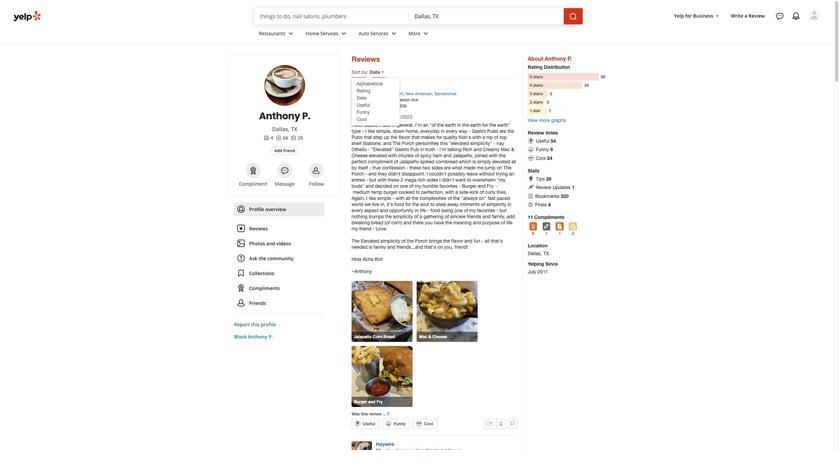 Task type: vqa. For each thing, say whether or not it's contained in the screenshot.
friend to the top
yes



Task type: describe. For each thing, give the bounding box(es) containing it.
again,
[[352, 196, 365, 201]]

5.0 star rating image
[[352, 114, 386, 120]]

message image
[[281, 167, 289, 175]]

1 , from the left
[[404, 92, 405, 96]]

the down earth"
[[508, 129, 514, 134]]

1 left the star
[[530, 108, 532, 113]]

1 vertical spatial elevated
[[493, 159, 511, 165]]

cornbread
[[436, 159, 458, 165]]

- right 'type'
[[362, 129, 364, 134]]

none field near
[[415, 13, 559, 20]]

stars for 3 stars
[[534, 91, 543, 96]]

& inside i love gastro pubs in general. i'm an "of the earth in the earth for the earth" type - i like simple, down home, everyday in every way - gastro pubs are the pubs that step up the flavor that makes for quality fixin's with a nip of top shelf libations: and the porch personifies this "elevated simplicity" - nay othello - "elevated" gastro pub in truth - i'm talking rich and creamy mac & cheese elevated with chunks of spicy ham and jalapeño, joined with the perfect compliment of jalapeño spiked cornbread which is simply elevated all by itself - true confession - these two sides are what made me jump on the porch - and they didn't disappoint. i couldn't possibly leave without trying an entree - but with these 2 mega rich sides i didn't want to overwhelm "my buds" and decided on one of my humble favorites - burger and fry  - medium temp burger cooked to perfection, with a side-kick of curly fries. again, i like simple - with all the complexities of the "always on" fast paced world we live in, it's food for the soul to steal away moments of simplicity in every aspect and opportunity in life - food being one of my favorites - but nothing trumps the simplicity of a gathering of sincere friends and family, add breaking bread (of corn) and there you have the meaning and purpose of life my friend - love
[[512, 147, 515, 152]]

1 down 11 compliments
[[559, 231, 561, 236]]

Near text field
[[415, 13, 559, 20]]

block anthony p.
[[234, 334, 273, 340]]

of up confession
[[394, 159, 399, 165]]

the up 'trying'
[[504, 165, 512, 171]]

and down overwhelm
[[478, 183, 486, 189]]

the left the soul at the right of page
[[413, 202, 419, 207]]

"my
[[497, 177, 506, 183]]

1 vertical spatial burger
[[354, 400, 367, 405]]

3 for 3 stars
[[530, 91, 532, 96]]

1 vertical spatial &
[[429, 334, 432, 339]]

auto services
[[359, 30, 389, 37]]

the up 'friends...and'
[[407, 238, 414, 244]]

needed
[[352, 244, 368, 250]]

rating inside "alphabetical rating date useful funny cool"
[[357, 88, 371, 94]]

auto services link
[[354, 24, 404, 44]]

1 horizontal spatial didn't
[[442, 177, 454, 183]]

burger and fry
[[354, 400, 383, 405]]

friend!
[[455, 244, 468, 250]]

rich
[[418, 177, 426, 183]]

business categories element
[[254, 24, 821, 44]]

reviews inside "link"
[[249, 226, 268, 232]]

24 chevron down v2 image
[[390, 29, 398, 38]]

- down the soul at the right of page
[[428, 208, 430, 213]]

boi!
[[375, 257, 383, 262]]

the right "up"
[[391, 135, 398, 140]]

1 horizontal spatial my
[[415, 183, 421, 189]]

dallas, inside location dallas, tx
[[528, 251, 542, 257]]

in up way
[[458, 122, 461, 128]]

in up down
[[392, 122, 396, 128]]

1 vertical spatial jalapeño
[[354, 334, 372, 339]]

a up "there"
[[420, 214, 423, 219]]

friends
[[467, 214, 482, 219]]

2 horizontal spatial gastro
[[472, 129, 486, 134]]

0 horizontal spatial these
[[388, 177, 400, 183]]

0 vertical spatial to
[[467, 177, 472, 183]]

anthony for block anthony p.
[[248, 334, 268, 340]]

way
[[459, 129, 468, 134]]

- down want
[[459, 183, 461, 189]]

0 vertical spatial elevated
[[369, 153, 387, 158]]

for up nip
[[483, 122, 488, 128]]

block anthony p. button
[[234, 334, 273, 341]]

fry inside i love gastro pubs in general. i'm an "of the earth in the earth for the earth" type - i like simple, down home, everyday in every way - gastro pubs are the pubs that step up the flavor that makes for quality fixin's with a nip of top shelf libations: and the porch personifies this "elevated simplicity" - nay othello - "elevated" gastro pub in truth - i'm talking rich and creamy mac & cheese elevated with chunks of spicy ham and jalapeño, joined with the perfect compliment of jalapeño spiked cornbread which is simply elevated all by itself - true confession - these two sides are what made me jump on the porch - and they didn't disappoint. i couldn't possibly leave without trying an entree - but with these 2 mega rich sides i didn't want to overwhelm "my buds" and decided on one of my humble favorites - burger and fry  - medium temp burger cooked to perfection, with a side-kick of curly fries. again, i like simple - with all the complexities of the "always on" fast paced world we live in, it's food for the soul to steal away moments of simplicity in every aspect and opportunity in life - food being one of my favorites - but nothing trumps the simplicity of a gathering of sincere friends and family, add breaking bread (of corn) and there you have the meaning and purpose of life my friend - love
[[487, 183, 494, 189]]

for up opportunity in the top of the page
[[406, 202, 411, 207]]

dallas, inside 'anthony p. dallas, tx'
[[272, 126, 290, 133]]

and right the family
[[388, 244, 396, 250]]

cooked
[[399, 190, 415, 195]]

hola
[[352, 257, 362, 262]]

5
[[530, 74, 532, 79]]

1 vertical spatial like
[[369, 196, 376, 201]]

more
[[539, 118, 550, 123]]

- up disappoint. at the top of the page
[[407, 165, 409, 171]]

the right the "of
[[437, 122, 444, 128]]

humble
[[423, 183, 439, 189]]

- up family, at the right of page
[[497, 208, 499, 213]]

0 vertical spatial life
[[420, 208, 426, 213]]

- down the itself at left top
[[366, 171, 367, 177]]

p. for about anthony p.
[[568, 55, 572, 62]]

0
[[547, 100, 550, 105]]

with down creamy
[[489, 153, 498, 158]]

porch inside the porch southern , new american , sandwiches 2912 n henderson ave dallas, tx 75206
[[386, 84, 399, 90]]

of down moments
[[464, 208, 468, 213]]

burger inside i love gastro pubs in general. i'm an "of the earth in the earth for the earth" type - i like simple, down home, everyday in every way - gastro pubs are the pubs that step up the flavor that makes for quality fixin's with a nip of top shelf libations: and the porch personifies this "elevated simplicity" - nay othello - "elevated" gastro pub in truth - i'm talking rich and creamy mac & cheese elevated with chunks of spicy ham and jalapeño, joined with the perfect compliment of jalapeño spiked cornbread which is simply elevated all by itself - true confession - these two sides are what made me jump on the porch - and they didn't disappoint. i couldn't possibly leave without trying an entree - but with these 2 mega rich sides i didn't want to overwhelm "my buds" and decided on one of my humble favorites - burger and fry  - medium temp burger cooked to perfection, with a side-kick of curly fries. again, i like simple - with all the complexities of the "always on" fast paced world we live in, it's food for the soul to steal away moments of simplicity in every aspect and opportunity in life - food being one of my favorites - but nothing trumps the simplicity of a gathering of sincere friends and family, add breaking bread (of corn) and there you have the meaning and purpose of life my friend - love
[[462, 183, 477, 189]]

me
[[477, 165, 484, 171]]

the up '(of' at the left of the page
[[385, 214, 392, 219]]

about
[[528, 55, 544, 62]]

useful for useful
[[363, 422, 376, 427]]

the down down
[[393, 141, 401, 146]]

0 vertical spatial useful link
[[352, 102, 400, 109]]

profile overview menu item
[[234, 203, 325, 220]]

0 vertical spatial compliments
[[535, 214, 565, 220]]

reviews element
[[276, 135, 288, 141]]

photo of the porch - dallas, tx, united states. mac & cheese image
[[417, 281, 478, 342]]

complexities
[[420, 196, 447, 201]]

haywire link
[[376, 442, 395, 448]]

add friend
[[275, 148, 295, 154]]

0 horizontal spatial to
[[416, 190, 420, 195]]

the up way
[[463, 122, 469, 128]]

in up spicy
[[421, 147, 424, 152]]

creamy
[[483, 147, 500, 152]]

on"
[[479, 196, 487, 201]]

porch up pub
[[402, 141, 415, 146]]

the left earth"
[[490, 122, 496, 128]]

0 horizontal spatial 24
[[548, 155, 553, 161]]

tips 26
[[536, 176, 552, 182]]

of down pub
[[415, 153, 419, 158]]

the inside 'link'
[[259, 255, 266, 262]]

0 vertical spatial i'm
[[416, 122, 422, 128]]

flavor inside i love gastro pubs in general. i'm an "of the earth in the earth for the earth" type - i like simple, down home, everyday in every way - gastro pubs are the pubs that step up the flavor that makes for quality fixin's with a nip of top shelf libations: and the porch personifies this "elevated simplicity" - nay othello - "elevated" gastro pub in truth - i'm talking rich and creamy mac & cheese elevated with chunks of spicy ham and jalapeño, joined with the perfect compliment of jalapeño spiked cornbread which is simply elevated all by itself - true confession - these two sides are what made me jump on the porch - and they didn't disappoint. i couldn't possibly leave without trying an entree - but with these 2 mega rich sides i didn't want to overwhelm "my buds" and decided on one of my humble favorites - burger and fry  - medium temp burger cooked to perfection, with a side-kick of curly fries. again, i like simple - with all the complexities of the "always on" fast paced world we live in, it's food for the soul to steal away moments of simplicity in every aspect and opportunity in life - food being one of my favorites - but nothing trumps the simplicity of a gathering of sincere friends and family, add breaking bread (of corn) and there you have the meaning and purpose of life my friend - love
[[399, 135, 411, 140]]

24 questions v2 image
[[237, 254, 245, 262]]

- down bread
[[373, 226, 375, 232]]

updates
[[553, 185, 571, 190]]

of down the being
[[445, 214, 449, 219]]

yelping
[[528, 261, 545, 267]]

24 collections v2 image
[[237, 269, 245, 277]]

profile overview
[[249, 206, 286, 213]]

this for was this review …?
[[361, 412, 368, 417]]

1 vertical spatial that's
[[425, 244, 437, 250]]

24 profile v2 image
[[237, 205, 245, 213]]

friend inside i love gastro pubs in general. i'm an "of the earth in the earth for the earth" type - i like simple, down home, everyday in every way - gastro pubs are the pubs that step up the flavor that makes for quality fixin's with a nip of top shelf libations: and the porch personifies this "elevated simplicity" - nay othello - "elevated" gastro pub in truth - i'm talking rich and creamy mac & cheese elevated with chunks of spicy ham and jalapeño, joined with the perfect compliment of jalapeño spiked cornbread which is simply elevated all by itself - true confession - these two sides are what made me jump on the porch - and they didn't disappoint. i couldn't possibly leave without trying an entree - but with these 2 mega rich sides i didn't want to overwhelm "my buds" and decided on one of my humble favorites - burger and fry  - medium temp burger cooked to perfection, with a side-kick of curly fries. again, i like simple - with all the complexities of the "always on" fast paced world we live in, it's food for the soul to steal away moments of simplicity in every aspect and opportunity in life - food being one of my favorites - but nothing trumps the simplicity of a gathering of sincere friends and family, add breaking bread (of corn) and there you have the meaning and purpose of life my friend - love
[[360, 226, 372, 232]]

0 vertical spatial funny link
[[352, 109, 400, 116]]

with down cooked at left
[[396, 196, 405, 201]]

jump
[[485, 165, 496, 171]]

sandwiches
[[435, 92, 457, 96]]

24 compliment v2 image
[[237, 284, 245, 292]]

1 vertical spatial sides
[[427, 177, 438, 183]]

photo of the porch - dallas, tx, united states. burger and fry image
[[352, 346, 413, 407]]

0 vertical spatial gastro
[[364, 122, 379, 128]]

i down couldn't
[[440, 177, 441, 183]]

and up was this review …?
[[368, 400, 376, 405]]

1 horizontal spatial one
[[455, 208, 463, 213]]

yelp for business button
[[672, 10, 723, 22]]

bookmarks
[[536, 194, 560, 199]]

1 horizontal spatial gastro
[[395, 147, 409, 152]]

view more graphs
[[528, 118, 566, 123]]

perfection,
[[422, 190, 444, 195]]

curly
[[486, 190, 496, 195]]

report this profile link
[[234, 322, 276, 328]]

16 friends v2 image
[[264, 135, 269, 141]]

the right have
[[446, 220, 452, 226]]

more link
[[404, 24, 436, 44]]

0 horizontal spatial mac
[[419, 334, 428, 339]]

fun
[[474, 238, 481, 244]]

a right write
[[745, 12, 748, 19]]

of up on"
[[480, 190, 484, 195]]

aspect
[[365, 208, 379, 213]]

made
[[464, 165, 476, 171]]

libations:
[[363, 141, 382, 146]]

75206
[[396, 104, 407, 109]]

cool for cool 24
[[536, 156, 546, 161]]

1 horizontal spatial 24
[[585, 83, 589, 88]]

Find text field
[[260, 13, 404, 20]]

1 vertical spatial pubs
[[488, 129, 499, 134]]

"of
[[430, 122, 436, 128]]

1 vertical spatial food
[[431, 208, 441, 213]]

- down libations:
[[368, 147, 370, 152]]

4 stars
[[530, 83, 543, 88]]

friends
[[249, 300, 266, 307]]

opportunity
[[390, 208, 414, 213]]

confession
[[382, 165, 405, 171]]

tx inside the porch southern , new american , sandwiches 2912 n henderson ave dallas, tx 75206
[[390, 104, 394, 109]]

- left nay
[[494, 141, 496, 146]]

all inside the elevated simplicity of the porch brings the flavor and fun - all that's needed is family and friends...and that's on you, friend!
[[485, 238, 490, 244]]

i down two
[[427, 171, 428, 177]]

useful for useful 54
[[536, 138, 550, 144]]

and down true
[[369, 171, 377, 177]]

auto
[[359, 30, 369, 37]]

the up you,
[[444, 238, 450, 244]]

a left side-
[[456, 190, 458, 195]]

and down friends
[[473, 220, 481, 226]]

review
[[369, 412, 382, 417]]

votes
[[546, 130, 558, 136]]

collections
[[249, 270, 274, 277]]

purpose
[[483, 220, 500, 226]]

i up we
[[367, 196, 368, 201]]

1 right 6
[[546, 231, 548, 236]]

overview
[[266, 206, 286, 213]]

0 vertical spatial that's
[[491, 238, 503, 244]]

talking
[[448, 147, 462, 152]]

funny 9
[[536, 147, 553, 152]]

24 chevron down v2 image for home services
[[340, 29, 348, 38]]

report
[[234, 322, 250, 328]]

0 horizontal spatial food
[[395, 202, 404, 207]]

0 horizontal spatial but
[[370, 177, 377, 183]]

this inside i love gastro pubs in general. i'm an "of the earth in the earth for the earth" type - i like simple, down home, everyday in every way - gastro pubs are the pubs that step up the flavor that makes for quality fixin's with a nip of top shelf libations: and the porch personifies this "elevated simplicity" - nay othello - "elevated" gastro pub in truth - i'm talking rich and creamy mac & cheese elevated with chunks of spicy ham and jalapeño, joined with the perfect compliment of jalapeño spiked cornbread which is simply elevated all by itself - true confession - these two sides are what made me jump on the porch - and they didn't disappoint. i couldn't possibly leave without trying an entree - but with these 2 mega rich sides i didn't want to overwhelm "my buds" and decided on one of my humble favorites - burger and fry  - medium temp burger cooked to perfection, with a side-kick of curly fries. again, i like simple - with all the complexities of the "always on" fast paced world we live in, it's food for the soul to steal away moments of simplicity in every aspect and opportunity in life - food being one of my favorites - but nothing trumps the simplicity of a gathering of sincere friends and family, add breaking bread (of corn) and there you have the meaning and purpose of life my friend - love
[[440, 141, 448, 146]]

location
[[528, 243, 548, 249]]

home
[[306, 30, 319, 37]]

with down the "elevated"
[[389, 153, 397, 158]]

6
[[533, 231, 535, 236]]

2 vertical spatial 4
[[549, 202, 551, 208]]

0 vertical spatial simplicity
[[487, 202, 507, 207]]

in up quality
[[441, 129, 445, 134]]

- up ham
[[437, 147, 439, 152]]

and up "cornbread"
[[444, 153, 452, 158]]

nothing
[[352, 214, 368, 219]]

ask the community link
[[234, 252, 325, 266]]

trumps
[[369, 214, 384, 219]]

with down they
[[378, 177, 387, 183]]

southern
[[387, 92, 404, 96]]

(of
[[385, 220, 390, 226]]

write
[[731, 12, 744, 19]]

kick
[[470, 190, 479, 195]]

location dallas, tx
[[528, 243, 549, 257]]

sort
[[352, 70, 361, 75]]

0 vertical spatial didn't
[[389, 171, 401, 177]]

2 for 2 stars
[[530, 100, 532, 105]]

1 vertical spatial my
[[470, 208, 476, 213]]

0 horizontal spatial my
[[352, 226, 358, 232]]

none field find
[[260, 13, 404, 20]]

ave
[[412, 98, 418, 102]]

1 horizontal spatial every
[[446, 129, 458, 134]]

quality
[[444, 135, 458, 140]]

1 horizontal spatial pubs
[[380, 122, 391, 128]]

0 horizontal spatial cool link
[[352, 116, 400, 123]]

1 that from the left
[[364, 135, 372, 140]]

flavor inside the elevated simplicity of the porch brings the flavor and fun - all that's needed is family and friends...and that's on you, friend!
[[452, 238, 463, 244]]

with up away
[[446, 190, 454, 195]]

of down family, at the right of page
[[501, 220, 506, 226]]

new american link
[[406, 92, 432, 96]]

services for auto services
[[371, 30, 389, 37]]

and up temp
[[366, 183, 374, 189]]

and down the in,
[[380, 208, 388, 213]]

1 right updates on the right of the page
[[572, 185, 575, 190]]

and left fun
[[465, 238, 473, 244]]

useful inside "alphabetical rating date useful funny cool"
[[357, 103, 370, 108]]

side-
[[460, 190, 470, 195]]

anthony for about anthony p.
[[545, 55, 567, 62]]

jalapeño corn bread
[[354, 334, 395, 339]]

funny inside "alphabetical rating date useful funny cool"
[[357, 110, 370, 115]]

54
[[551, 138, 556, 144]]

with up simplicity"
[[473, 135, 482, 140]]

0 vertical spatial rating
[[528, 64, 543, 70]]

0 horizontal spatial on
[[394, 183, 399, 189]]

and left "there"
[[404, 220, 412, 226]]

1 horizontal spatial favorites
[[477, 208, 495, 213]]

of up "there"
[[415, 214, 419, 219]]

ask the community
[[249, 255, 294, 262]]

in down paced
[[508, 202, 512, 207]]

1 horizontal spatial i'm
[[440, 147, 447, 152]]

of down mega
[[410, 183, 414, 189]]

1 vertical spatial all
[[406, 196, 411, 201]]

spicy
[[421, 153, 432, 158]]

1 vertical spatial an
[[510, 171, 515, 177]]

for down everyday
[[437, 135, 442, 140]]

2 vertical spatial to
[[431, 202, 435, 207]]

anthony inside 'anthony p. dallas, tx'
[[259, 110, 300, 123]]

friend inside button
[[283, 148, 295, 154]]

0 vertical spatial one
[[400, 183, 408, 189]]

1 vertical spatial but
[[500, 208, 507, 213]]

0 horizontal spatial fry
[[377, 400, 383, 405]]

320
[[561, 193, 569, 199]]

restaurants
[[259, 30, 286, 37]]

0 vertical spatial these
[[410, 165, 422, 171]]

9
[[551, 147, 553, 152]]

stars for 5 stars
[[534, 74, 543, 79]]

entree
[[352, 177, 365, 183]]

follow image
[[313, 167, 321, 175]]

0 vertical spatial like
[[368, 129, 375, 134]]

menu containing profile overview
[[234, 203, 325, 313]]

photos
[[249, 241, 265, 247]]

0 vertical spatial sides
[[432, 165, 443, 171]]

disappoint.
[[402, 171, 426, 177]]

there
[[413, 220, 424, 226]]

1 vertical spatial 26
[[547, 176, 552, 182]]



Task type: locate. For each thing, give the bounding box(es) containing it.
sides up humble
[[427, 177, 438, 183]]

mac inside i love gastro pubs in general. i'm an "of the earth in the earth for the earth" type - i like simple, down home, everyday in every way - gastro pubs are the pubs that step up the flavor that makes for quality fixin's with a nip of top shelf libations: and the porch personifies this "elevated simplicity" - nay othello - "elevated" gastro pub in truth - i'm talking rich and creamy mac & cheese elevated with chunks of spicy ham and jalapeño, joined with the perfect compliment of jalapeño spiked cornbread which is simply elevated all by itself - true confession - these two sides are what made me jump on the porch - and they didn't disappoint. i couldn't possibly leave without trying an entree - but with these 2 mega rich sides i didn't want to overwhelm "my buds" and decided on one of my humble favorites - burger and fry  - medium temp burger cooked to perfection, with a side-kick of curly fries. again, i like simple - with all the complexities of the "always on" fast paced world we live in, it's food for the soul to steal away moments of simplicity in every aspect and opportunity in life - food being one of my favorites - but nothing trumps the simplicity of a gathering of sincere friends and family, add breaking bread (of corn) and there you have the meaning and purpose of life my friend - love
[[501, 147, 510, 152]]

of up 'friends...and'
[[402, 238, 406, 244]]

0 vertical spatial flavor
[[399, 135, 411, 140]]

- inside the elevated simplicity of the porch brings the flavor and fun - all that's needed is family and friends...and that's on you, friend!
[[482, 238, 484, 244]]

24 chevron down v2 image for restaurants
[[287, 29, 295, 38]]

we
[[365, 202, 371, 207]]

review down "view"
[[528, 130, 545, 136]]

, left the sandwiches
[[432, 92, 434, 96]]

simply
[[478, 159, 491, 165]]

compliment
[[368, 159, 393, 165]]

1 vertical spatial funny
[[536, 147, 549, 152]]

perfect
[[352, 159, 367, 165]]

1 vertical spatial funny link
[[383, 419, 410, 429]]

0 vertical spatial an
[[423, 122, 429, 128]]

simplicity inside the elevated simplicity of the porch brings the flavor and fun - all that's needed is family and friends...and that's on you, friend!
[[381, 238, 401, 244]]

4 inside friends element
[[271, 135, 273, 141]]

0 vertical spatial favorites
[[440, 183, 458, 189]]

and up joined
[[474, 147, 482, 152]]

0 horizontal spatial this
[[251, 322, 260, 328]]

"always
[[462, 196, 478, 201]]

1 vertical spatial cool
[[536, 156, 546, 161]]

2 inside i love gastro pubs in general. i'm an "of the earth in the earth for the earth" type - i like simple, down home, everyday in every way - gastro pubs are the pubs that step up the flavor that makes for quality fixin's with a nip of top shelf libations: and the porch personifies this "elevated simplicity" - nay othello - "elevated" gastro pub in truth - i'm talking rich and creamy mac & cheese elevated with chunks of spicy ham and jalapeño, joined with the perfect compliment of jalapeño spiked cornbread which is simply elevated all by itself - true confession - these two sides are what made me jump on the porch - and they didn't disappoint. i couldn't possibly leave without trying an entree - but with these 2 mega rich sides i didn't want to overwhelm "my buds" and decided on one of my humble favorites - burger and fry  - medium temp burger cooked to perfection, with a side-kick of curly fries. again, i like simple - with all the complexities of the "always on" fast paced world we live in, it's food for the soul to steal away moments of simplicity in every aspect and opportunity in life - food being one of my favorites - but nothing trumps the simplicity of a gathering of sincere friends and family, add breaking bread (of corn) and there you have the meaning and purpose of life my friend - love
[[401, 177, 404, 183]]

1 vertical spatial 2
[[530, 100, 532, 105]]

dallas, up the reviews element
[[272, 126, 290, 133]]

of right nip
[[495, 135, 499, 140]]

16 chevron down v2 image
[[715, 13, 721, 19]]

2 horizontal spatial p.
[[568, 55, 572, 62]]

4 for 4 stars
[[530, 83, 532, 88]]

1 star
[[530, 108, 541, 113]]

photo of the porch - dallas, tx, united states. jalapeño corn bread image
[[352, 281, 413, 342]]

1 vertical spatial useful
[[536, 138, 550, 144]]

2 horizontal spatial all
[[512, 159, 517, 165]]

fry
[[487, 183, 494, 189], [377, 400, 383, 405]]

2 that from the left
[[412, 135, 420, 140]]

24 photos v2 image
[[237, 239, 245, 248]]

2 vertical spatial on
[[438, 244, 443, 250]]

stars for 4 stars
[[534, 83, 543, 88]]

in,
[[381, 202, 386, 207]]

4 right 16 friends v2 image
[[271, 135, 273, 141]]

friends...and
[[397, 244, 423, 250]]

useful 54
[[536, 138, 556, 144]]

useful down was this review …?
[[363, 422, 376, 427]]

0 horizontal spatial tx
[[291, 126, 298, 133]]

mac & cheese
[[419, 334, 447, 339]]

1 horizontal spatial these
[[410, 165, 422, 171]]

0 horizontal spatial dallas,
[[272, 126, 290, 133]]

1 horizontal spatial services
[[371, 30, 389, 37]]

1 vertical spatial favorites
[[477, 208, 495, 213]]

0 vertical spatial review
[[749, 12, 765, 19]]

rating down about
[[528, 64, 543, 70]]

are up top
[[500, 129, 506, 134]]

compliments inside "link"
[[249, 285, 280, 292]]

1 vertical spatial fry
[[377, 400, 383, 405]]

these up disappoint. at the top of the page
[[410, 165, 422, 171]]

services for home services
[[321, 30, 339, 37]]

by:
[[362, 70, 369, 75]]

anthony up distribution
[[545, 55, 567, 62]]

0 horizontal spatial all
[[406, 196, 411, 201]]

friends element
[[264, 135, 273, 141]]

porch inside the elevated simplicity of the porch brings the flavor and fun - all that's needed is family and friends...and that's on you, friend!
[[415, 238, 428, 244]]

anthony
[[545, 55, 567, 62], [259, 110, 300, 123], [248, 334, 268, 340]]

that down home,
[[412, 135, 420, 140]]

1 horizontal spatial compliments
[[535, 214, 565, 220]]

- down the burger
[[393, 196, 395, 201]]

2 none field from the left
[[415, 13, 559, 20]]

porch up entree
[[352, 171, 364, 177]]

haywire image
[[352, 442, 372, 451]]

in up "there"
[[415, 208, 419, 213]]

buds"
[[352, 183, 365, 189]]

services left 24 chevron down v2 icon
[[371, 30, 389, 37]]

24 chevron down v2 image inside home services link
[[340, 29, 348, 38]]

favorites down want
[[440, 183, 458, 189]]

1 horizontal spatial but
[[500, 208, 507, 213]]

0 horizontal spatial favorites
[[440, 183, 458, 189]]

funny link
[[352, 109, 400, 116], [383, 419, 410, 429]]

2 horizontal spatial cool
[[536, 156, 546, 161]]

away
[[448, 202, 459, 207]]

useful down review votes
[[536, 138, 550, 144]]

the up date link
[[376, 84, 385, 90]]

2 horizontal spatial pubs
[[488, 129, 499, 134]]

1 horizontal spatial funny
[[394, 422, 406, 427]]

compliment image
[[249, 167, 257, 175]]

my down breaking
[[352, 226, 358, 232]]

0 horizontal spatial services
[[321, 30, 339, 37]]

jalapeño inside i love gastro pubs in general. i'm an "of the earth in the earth for the earth" type - i like simple, down home, everyday in every way - gastro pubs are the pubs that step up the flavor that makes for quality fixin's with a nip of top shelf libations: and the porch personifies this "elevated simplicity" - nay othello - "elevated" gastro pub in truth - i'm talking rich and creamy mac & cheese elevated with chunks of spicy ham and jalapeño, joined with the perfect compliment of jalapeño spiked cornbread which is simply elevated all by itself - true confession - these two sides are what made me jump on the porch - and they didn't disappoint. i couldn't possibly leave without trying an entree - but with these 2 mega rich sides i didn't want to overwhelm "my buds" and decided on one of my humble favorites - burger and fry  - medium temp burger cooked to perfection, with a side-kick of curly fries. again, i like simple - with all the complexities of the "always on" fast paced world we live in, it's food for the soul to steal away moments of simplicity in every aspect and opportunity in life - food being one of my favorites - but nothing trumps the simplicity of a gathering of sincere friends and family, add breaking bread (of corn) and there you have the meaning and purpose of life my friend - love
[[400, 159, 419, 165]]

stars up the star
[[534, 100, 543, 105]]

didn't down confession
[[389, 171, 401, 177]]

cheese inside i love gastro pubs in general. i'm an "of the earth in the earth for the earth" type - i like simple, down home, everyday in every way - gastro pubs are the pubs that step up the flavor that makes for quality fixin's with a nip of top shelf libations: and the porch personifies this "elevated simplicity" - nay othello - "elevated" gastro pub in truth - i'm talking rich and creamy mac & cheese elevated with chunks of spicy ham and jalapeño, joined with the perfect compliment of jalapeño spiked cornbread which is simply elevated all by itself - true confession - these two sides are what made me jump on the porch - and they didn't disappoint. i couldn't possibly leave without trying an entree - but with these 2 mega rich sides i didn't want to overwhelm "my buds" and decided on one of my humble favorites - burger and fry  - medium temp burger cooked to perfection, with a side-kick of curly fries. again, i like simple - with all the complexities of the "always on" fast paced world we live in, it's food for the soul to steal away moments of simplicity in every aspect and opportunity in life - food being one of my favorites - but nothing trumps the simplicity of a gathering of sincere friends and family, add breaking bread (of corn) and there you have the meaning and purpose of life my friend - love
[[352, 153, 368, 158]]

2 vertical spatial useful
[[363, 422, 376, 427]]

2 horizontal spatial tx
[[544, 251, 549, 257]]

3 for 3
[[572, 231, 575, 236]]

simplicity down opportunity in the top of the page
[[393, 214, 413, 219]]

menu
[[352, 80, 400, 123], [234, 203, 325, 313]]

cool inside "cool 24"
[[536, 156, 546, 161]]

rating link
[[352, 88, 400, 95]]

4 stars from the top
[[534, 100, 543, 105]]

is inside i love gastro pubs in general. i'm an "of the earth in the earth for the earth" type - i like simple, down home, everyday in every way - gastro pubs are the pubs that step up the flavor that makes for quality fixin's with a nip of top shelf libations: and the porch personifies this "elevated simplicity" - nay othello - "elevated" gastro pub in truth - i'm talking rich and creamy mac & cheese elevated with chunks of spicy ham and jalapeño, joined with the perfect compliment of jalapeño spiked cornbread which is simply elevated all by itself - true confession - these two sides are what made me jump on the porch - and they didn't disappoint. i couldn't possibly leave without trying an entree - but with these 2 mega rich sides i didn't want to overwhelm "my buds" and decided on one of my humble favorites - burger and fry  - medium temp burger cooked to perfection, with a side-kick of curly fries. again, i like simple - with all the complexities of the "always on" fast paced world we live in, it's food for the soul to steal away moments of simplicity in every aspect and opportunity in life - food being one of my favorites - but nothing trumps the simplicity of a gathering of sincere friends and family, add breaking bread (of corn) and there you have the meaning and purpose of life my friend - love
[[473, 159, 476, 165]]

the inside the elevated simplicity of the porch brings the flavor and fun - all that's needed is family and friends...and that's on you, friend!
[[352, 238, 360, 244]]

that's
[[491, 238, 503, 244], [425, 244, 437, 250]]

photos element
[[291, 135, 303, 141]]

fixin's
[[459, 135, 471, 140]]

0 vertical spatial every
[[446, 129, 458, 134]]

66
[[283, 135, 288, 141]]

my
[[415, 183, 421, 189], [470, 208, 476, 213], [352, 226, 358, 232]]

makes
[[421, 135, 435, 140]]

24 chevron down v2 image
[[287, 29, 295, 38], [340, 29, 348, 38], [422, 29, 430, 38]]

stars down 5 stars
[[534, 83, 543, 88]]

write a review
[[731, 12, 765, 19]]

and left videos
[[267, 241, 275, 247]]

funny for funny
[[394, 422, 406, 427]]

report this profile
[[234, 322, 276, 328]]

yelp for business
[[675, 12, 714, 19]]

medium
[[353, 190, 370, 195]]

is inside the elevated simplicity of the porch brings the flavor and fun - all that's needed is family and friends...and that's on you, friend!
[[369, 244, 373, 250]]

to down complexities
[[431, 202, 435, 207]]

maria w. image
[[809, 9, 821, 21]]

sort by: date
[[352, 69, 381, 75]]

nay
[[497, 141, 505, 146]]

1 horizontal spatial date
[[370, 69, 381, 75]]

funny for funny 9
[[536, 147, 549, 152]]

and up the "purpose" on the right of the page
[[483, 214, 491, 219]]

1 horizontal spatial food
[[431, 208, 441, 213]]

general.
[[397, 122, 414, 128]]

1 none field from the left
[[260, 13, 404, 20]]

1 vertical spatial to
[[416, 190, 420, 195]]

useful inside 'link'
[[363, 422, 376, 427]]

on down the brings
[[438, 244, 443, 250]]

2 horizontal spatial 4
[[549, 202, 551, 208]]

without
[[479, 171, 495, 177]]

on up the burger
[[394, 183, 399, 189]]

acha
[[363, 257, 374, 262]]

gastro up chunks
[[395, 147, 409, 152]]

1 horizontal spatial this
[[361, 412, 368, 417]]

1 vertical spatial useful link
[[352, 419, 380, 429]]

july
[[528, 269, 537, 275]]

1 down 0
[[549, 108, 551, 113]]

it's
[[387, 202, 393, 207]]

1 24 chevron down v2 image from the left
[[287, 29, 295, 38]]

tips
[[536, 176, 545, 182]]

compliments down collections
[[249, 285, 280, 292]]

porch up southern
[[386, 84, 399, 90]]

2 vertical spatial anthony
[[248, 334, 268, 340]]

for inside button
[[686, 12, 692, 19]]

p. inside 'anthony p. dallas, tx'
[[302, 110, 311, 123]]

3 stars from the top
[[534, 91, 543, 96]]

fry up review
[[377, 400, 383, 405]]

a
[[745, 12, 748, 19], [483, 135, 485, 140], [456, 190, 458, 195], [420, 214, 423, 219]]

1 horizontal spatial 3
[[572, 231, 575, 236]]

the down cooked at left
[[412, 196, 419, 201]]

spiked
[[421, 159, 435, 165]]

1 vertical spatial flavor
[[452, 238, 463, 244]]

cool link
[[352, 116, 400, 123], [413, 419, 437, 429]]

everyday
[[421, 129, 440, 134]]

i
[[352, 122, 353, 128], [366, 129, 367, 134], [427, 171, 428, 177], [440, 177, 441, 183], [367, 196, 368, 201]]

anthony up 16 review v2 icon
[[259, 110, 300, 123]]

jalapeño
[[400, 159, 419, 165], [354, 334, 372, 339]]

1 vertical spatial cheese
[[433, 334, 447, 339]]

0 vertical spatial food
[[395, 202, 404, 207]]

you,
[[445, 244, 454, 250]]

reviews
[[352, 55, 380, 63], [249, 226, 268, 232]]

being
[[442, 208, 454, 213]]

1 earth from the left
[[445, 122, 456, 128]]

american
[[415, 92, 432, 96]]

2 vertical spatial pubs
[[352, 135, 363, 140]]

profile
[[249, 206, 264, 213]]

cool inside "alphabetical rating date useful funny cool"
[[357, 117, 367, 122]]

p. inside the block anthony p. button
[[269, 334, 273, 340]]

services
[[321, 30, 339, 37], [371, 30, 389, 37]]

p. up distribution
[[568, 55, 572, 62]]

breaking
[[352, 220, 370, 226]]

menu containing alphabetical
[[352, 80, 400, 123]]

0 horizontal spatial 24 chevron down v2 image
[[287, 29, 295, 38]]

2 horizontal spatial my
[[470, 208, 476, 213]]

24 friends v2 image
[[237, 299, 245, 307]]

1 horizontal spatial p.
[[302, 110, 311, 123]]

notifications image
[[793, 12, 801, 20]]

of inside the elevated simplicity of the porch brings the flavor and fun - all that's needed is family and friends...and that's on you, friend!
[[402, 238, 406, 244]]

messages image
[[776, 12, 784, 20]]

on up 'trying'
[[497, 165, 502, 171]]

2 stars from the top
[[534, 83, 543, 88]]

the up away
[[454, 196, 460, 201]]

didn't down possibly
[[442, 177, 454, 183]]

life
[[420, 208, 426, 213], [507, 220, 513, 226]]

0 vertical spatial useful
[[357, 103, 370, 108]]

2 services from the left
[[371, 30, 389, 37]]

compliments down 'firsts 4'
[[535, 214, 565, 220]]

an
[[423, 122, 429, 128], [510, 171, 515, 177]]

p. up photos 'element'
[[302, 110, 311, 123]]

0 vertical spatial all
[[512, 159, 517, 165]]

1 horizontal spatial dallas,
[[376, 104, 388, 109]]

every up quality
[[446, 129, 458, 134]]

0 horizontal spatial didn't
[[389, 171, 401, 177]]

2 horizontal spatial on
[[497, 165, 502, 171]]

are down "cornbread"
[[444, 165, 451, 171]]

the
[[437, 122, 444, 128], [463, 122, 469, 128], [490, 122, 496, 128], [508, 129, 514, 134], [391, 135, 398, 140], [499, 153, 506, 158], [412, 196, 419, 201], [454, 196, 460, 201], [413, 202, 419, 207], [385, 214, 392, 219], [446, 220, 452, 226], [407, 238, 414, 244], [444, 238, 450, 244], [259, 255, 266, 262]]

of up away
[[448, 196, 452, 201]]

None field
[[260, 13, 404, 20], [415, 13, 559, 20]]

community
[[268, 255, 294, 262]]

24 chevron down v2 image for more
[[422, 29, 430, 38]]

tx inside location dallas, tx
[[544, 251, 549, 257]]

0 horizontal spatial that's
[[425, 244, 437, 250]]

alphabetical link
[[352, 80, 400, 88]]

i'm up ham
[[440, 147, 447, 152]]

1 vertical spatial date
[[357, 96, 367, 101]]

4 right firsts
[[549, 202, 551, 208]]

bread
[[384, 334, 395, 339]]

1 horizontal spatial are
[[500, 129, 506, 134]]

2 vertical spatial gastro
[[395, 147, 409, 152]]

view
[[528, 118, 538, 123]]

date right by:
[[370, 69, 381, 75]]

user actions element
[[669, 8, 831, 50]]

0 horizontal spatial is
[[369, 244, 373, 250]]

a left nip
[[483, 135, 485, 140]]

search image
[[569, 12, 578, 21]]

tx left 75206
[[390, 104, 394, 109]]

useful up 5.0 star rating image
[[357, 103, 370, 108]]

3 24 chevron down v2 image from the left
[[422, 29, 430, 38]]

date inside "alphabetical rating date useful funny cool"
[[357, 96, 367, 101]]

0 horizontal spatial pubs
[[352, 135, 363, 140]]

the down nay
[[499, 153, 506, 158]]

like up live
[[369, 196, 376, 201]]

to
[[467, 177, 472, 183], [416, 190, 420, 195], [431, 202, 435, 207]]

funny up "cool 24" at the right
[[536, 147, 549, 152]]

2 vertical spatial p.
[[269, 334, 273, 340]]

but up 'decided'
[[370, 177, 377, 183]]

16 photos v2 image
[[291, 135, 297, 141]]

None search field
[[255, 8, 584, 24]]

0 horizontal spatial compliments
[[249, 285, 280, 292]]

friends menu item
[[234, 297, 325, 313]]

burger up was
[[354, 400, 367, 405]]

review for review updates 1
[[536, 185, 552, 190]]

useful
[[357, 103, 370, 108], [536, 138, 550, 144], [363, 422, 376, 427]]

2 for 2
[[550, 91, 553, 96]]

1 vertical spatial these
[[388, 177, 400, 183]]

stars for 2 stars
[[534, 100, 543, 105]]

p. down profile
[[269, 334, 273, 340]]

1 vertical spatial mac
[[419, 334, 428, 339]]

profile overview link
[[234, 203, 325, 216]]

2 horizontal spatial 24 chevron down v2 image
[[422, 29, 430, 38]]

elevated up 'trying'
[[493, 159, 511, 165]]

0 vertical spatial reviews
[[352, 55, 380, 63]]

friend right add
[[283, 148, 295, 154]]

0 horizontal spatial 4
[[271, 135, 273, 141]]

this for report this profile
[[251, 322, 260, 328]]

stars right 5 at the top right
[[534, 74, 543, 79]]

1 horizontal spatial cool link
[[413, 419, 437, 429]]

26 inside photos 'element'
[[298, 135, 303, 141]]

tx down location
[[544, 251, 549, 257]]

2 , from the left
[[432, 92, 434, 96]]

home,
[[406, 129, 419, 134]]

4 for 4
[[271, 135, 273, 141]]

dallas, inside the porch southern , new american , sandwiches 2912 n henderson ave dallas, tx 75206
[[376, 104, 388, 109]]

- right entree
[[366, 177, 368, 183]]

review inside user actions element
[[749, 12, 765, 19]]

earth up quality
[[445, 122, 456, 128]]

review for review votes
[[528, 130, 545, 136]]

that's down the brings
[[425, 244, 437, 250]]

on inside the elevated simplicity of the porch brings the flavor and fun - all that's needed is family and friends...and that's on you, friend!
[[438, 244, 443, 250]]

24 chevron down v2 image inside more link
[[422, 29, 430, 38]]

2 vertical spatial review
[[536, 185, 552, 190]]

0 vertical spatial 4
[[530, 83, 532, 88]]

1 stars from the top
[[534, 74, 543, 79]]

3
[[530, 91, 532, 96], [572, 231, 575, 236]]

0 horizontal spatial friend
[[283, 148, 295, 154]]

and down "up"
[[384, 141, 392, 146]]

1 horizontal spatial life
[[507, 220, 513, 226]]

paced
[[497, 196, 511, 201]]

brings
[[429, 238, 442, 244]]

porch up 'friends...and'
[[415, 238, 428, 244]]

the porch image
[[352, 84, 372, 105]]

gastro up simplicity"
[[472, 129, 486, 134]]

0 horizontal spatial every
[[352, 208, 363, 213]]

1 vertical spatial every
[[352, 208, 363, 213]]

1 services from the left
[[321, 30, 339, 37]]

review inside review updates 1
[[536, 185, 552, 190]]

all
[[512, 159, 517, 165], [406, 196, 411, 201], [485, 238, 490, 244]]

the porch southern , new american , sandwiches 2912 n henderson ave dallas, tx 75206
[[376, 84, 457, 109]]

life down add
[[507, 220, 513, 226]]

dallas, down 2912
[[376, 104, 388, 109]]

chunks
[[399, 153, 414, 158]]

one up cooked at left
[[400, 183, 408, 189]]

1 vertical spatial is
[[369, 244, 373, 250]]

0 horizontal spatial 26
[[298, 135, 303, 141]]

2 vertical spatial cool
[[424, 422, 433, 427]]

firsts 4
[[536, 202, 551, 208]]

fast
[[488, 196, 496, 201]]

othello
[[352, 147, 367, 152]]

simplicity"
[[471, 141, 492, 146]]

date for sort by: date
[[370, 69, 381, 75]]

date down rating link
[[357, 96, 367, 101]]

0 vertical spatial menu
[[352, 80, 400, 123]]

0 vertical spatial 2
[[550, 91, 553, 96]]

-
[[362, 129, 364, 134], [469, 129, 471, 134], [494, 141, 496, 146], [368, 147, 370, 152], [437, 147, 439, 152], [370, 165, 371, 171], [407, 165, 409, 171], [366, 171, 367, 177], [366, 177, 368, 183], [459, 183, 461, 189], [393, 196, 395, 201], [428, 208, 430, 213], [497, 208, 499, 213], [373, 226, 375, 232], [482, 238, 484, 244]]

tx inside 'anthony p. dallas, tx'
[[291, 126, 298, 133]]

1 vertical spatial rating
[[357, 88, 371, 94]]

cool for cool
[[424, 422, 433, 427]]

1 vertical spatial 3
[[572, 231, 575, 236]]

anthony down report this profile
[[248, 334, 268, 340]]

i left love
[[352, 122, 353, 128]]

0 vertical spatial jalapeño
[[400, 159, 419, 165]]

- left true
[[370, 165, 371, 171]]

3 stars
[[530, 91, 543, 96]]

food up 'gathering'
[[431, 208, 441, 213]]

these up 'decided'
[[388, 177, 400, 183]]

bread
[[371, 220, 384, 226]]

every down world
[[352, 208, 363, 213]]

1 vertical spatial anthony
[[259, 110, 300, 123]]

you
[[425, 220, 433, 226]]

an right 'trying'
[[510, 171, 515, 177]]

24 chevron down v2 image right the more
[[422, 29, 430, 38]]

2 earth from the left
[[471, 122, 481, 128]]

the inside the porch southern , new american , sandwiches 2912 n henderson ave dallas, tx 75206
[[376, 84, 385, 90]]

family
[[374, 244, 386, 250]]

1 vertical spatial are
[[444, 165, 451, 171]]

- right way
[[469, 129, 471, 134]]

i right 'type'
[[366, 129, 367, 134]]

useful inside useful 54
[[536, 138, 550, 144]]

2912
[[376, 98, 385, 102]]

24 review v2 image
[[237, 224, 245, 233]]

date for alphabetical rating date useful funny cool
[[357, 96, 367, 101]]

of down on"
[[481, 202, 485, 207]]

1 horizontal spatial cheese
[[433, 334, 447, 339]]

p.
[[568, 55, 572, 62], [302, 110, 311, 123], [269, 334, 273, 340]]

funny inside the funny 9
[[536, 147, 549, 152]]

1 horizontal spatial that
[[412, 135, 420, 140]]

2 24 chevron down v2 image from the left
[[340, 29, 348, 38]]

for
[[686, 12, 692, 19], [483, 122, 488, 128], [437, 135, 442, 140], [406, 202, 411, 207]]

gastro down 5.0 star rating image
[[364, 122, 379, 128]]

follow
[[309, 181, 324, 187]]

16 review v2 image
[[276, 135, 282, 141]]

24 chevron down v2 image inside restaurants link
[[287, 29, 295, 38]]

soul
[[421, 202, 429, 207]]

1 vertical spatial dallas,
[[272, 126, 290, 133]]

p. for block anthony p.
[[269, 334, 273, 340]]

1 horizontal spatial is
[[473, 159, 476, 165]]

burger
[[384, 190, 398, 195]]

but
[[370, 177, 377, 183], [500, 208, 507, 213]]

since
[[546, 261, 558, 267]]

0 horizontal spatial funny
[[357, 110, 370, 115]]

0 vertical spatial burger
[[462, 183, 477, 189]]

anthony inside button
[[248, 334, 268, 340]]

family,
[[492, 214, 506, 219]]

1 vertical spatial simplicity
[[393, 214, 413, 219]]

message
[[275, 181, 295, 187]]

date link
[[352, 95, 400, 102]]



